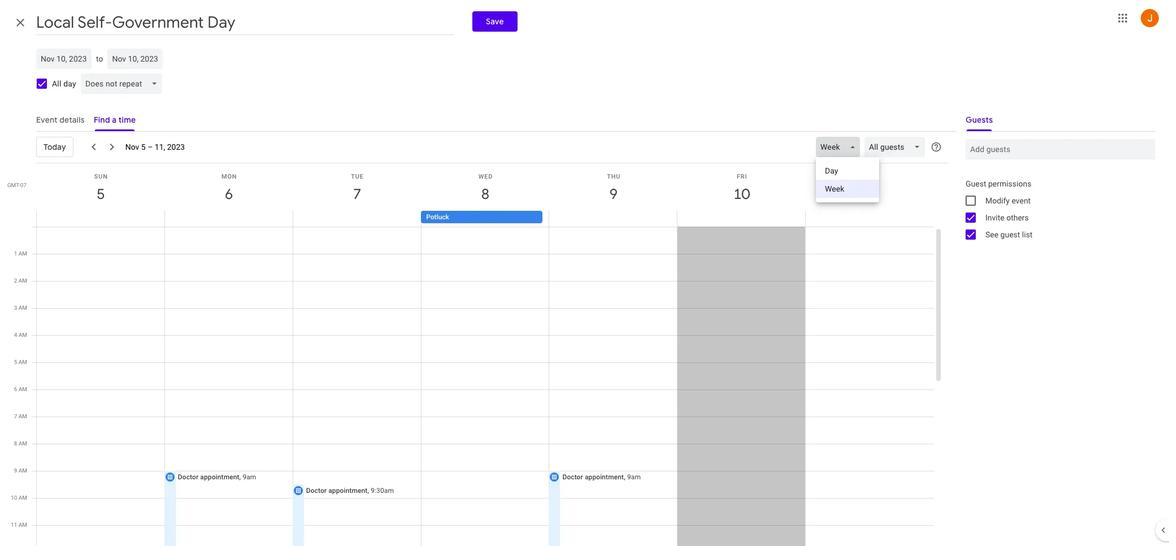 Task type: locate. For each thing, give the bounding box(es) containing it.
8 inside wed 8
[[481, 185, 489, 203]]

0 vertical spatial 7
[[353, 185, 361, 203]]

7 down 6 am
[[14, 413, 17, 419]]

1 vertical spatial 6
[[14, 386, 17, 392]]

0 horizontal spatial 11
[[11, 522, 17, 528]]

0 vertical spatial 6
[[224, 185, 232, 203]]

1 horizontal spatial 5
[[96, 185, 104, 203]]

am down 7 am
[[18, 440, 27, 447]]

sat
[[864, 173, 877, 180]]

2 horizontal spatial appointment
[[585, 473, 624, 481]]

10
[[733, 185, 749, 203], [11, 495, 17, 501]]

0 vertical spatial 9
[[609, 185, 617, 203]]

9 down thu
[[609, 185, 617, 203]]

0 horizontal spatial ,
[[239, 473, 241, 481]]

5 for sun 5
[[96, 185, 104, 203]]

am down 10 am
[[19, 522, 27, 528]]

tue
[[351, 173, 364, 180]]

1 horizontal spatial 7
[[353, 185, 361, 203]]

0 horizontal spatial 9
[[14, 467, 17, 474]]

potluck row
[[31, 211, 943, 227]]

5
[[141, 142, 146, 151], [96, 185, 104, 203], [14, 359, 17, 365]]

am up 6 am
[[18, 359, 27, 365]]

1 horizontal spatial 9am
[[627, 473, 641, 481]]

am right 1
[[18, 250, 27, 257]]

0 vertical spatial 10
[[733, 185, 749, 203]]

am down 8 am
[[18, 467, 27, 474]]

0 horizontal spatial 6
[[14, 386, 17, 392]]

5 down 4 on the bottom of the page
[[14, 359, 17, 365]]

nov 5 – 11, 2023
[[125, 142, 185, 151]]

am for 3 am
[[18, 305, 27, 311]]

am down 9 am
[[19, 495, 27, 501]]

5 am from the top
[[18, 359, 27, 365]]

5 inside "sun 5"
[[96, 185, 104, 203]]

week option
[[816, 180, 879, 198]]

,
[[239, 473, 241, 481], [624, 473, 626, 481], [368, 487, 369, 495]]

10 up 11 am
[[11, 495, 17, 501]]

1 horizontal spatial 10
[[733, 185, 749, 203]]

1
[[14, 250, 17, 257]]

group
[[957, 175, 1156, 243]]

1 vertical spatial 9
[[14, 467, 17, 474]]

invite
[[986, 213, 1005, 222]]

8 down wed
[[481, 185, 489, 203]]

8
[[481, 185, 489, 203], [14, 440, 17, 447]]

1 vertical spatial 5
[[96, 185, 104, 203]]

am for 8 am
[[18, 440, 27, 447]]

1 horizontal spatial 8
[[481, 185, 489, 203]]

grid
[[0, 163, 943, 546]]

am for 11 am
[[19, 522, 27, 528]]

1 am from the top
[[18, 250, 27, 257]]

thursday, november 9 element
[[601, 181, 627, 207]]

4 am from the top
[[18, 332, 27, 338]]

5 left '–'
[[141, 142, 146, 151]]

10 am from the top
[[19, 495, 27, 501]]

saturday, november 11 element
[[857, 181, 883, 207]]

friday, november 10 element
[[729, 181, 755, 207]]

6 am from the top
[[18, 386, 27, 392]]

save
[[486, 16, 504, 27]]

fri 10
[[733, 173, 749, 203]]

11 down sat
[[861, 185, 878, 203]]

9 inside thu 9
[[609, 185, 617, 203]]

row containing doctor appointment
[[32, 226, 934, 546]]

5 am
[[14, 359, 27, 365]]

sun 5
[[94, 173, 108, 203]]

list
[[1022, 230, 1033, 239]]

0 horizontal spatial 9am
[[243, 473, 256, 481]]

cell
[[37, 211, 165, 224], [165, 211, 293, 224], [293, 211, 421, 224], [549, 211, 678, 224], [806, 211, 934, 224], [678, 226, 806, 546], [37, 227, 165, 546], [164, 227, 293, 546], [292, 227, 421, 546], [421, 227, 550, 546], [549, 227, 678, 546], [806, 227, 934, 546]]

9 up 10 am
[[14, 467, 17, 474]]

2023
[[167, 142, 185, 151]]

am right 4 on the bottom of the page
[[18, 332, 27, 338]]

7 down tue
[[353, 185, 361, 203]]

8 down 7 am
[[14, 440, 17, 447]]

11
[[861, 185, 878, 203], [11, 522, 17, 528]]

6 down mon
[[224, 185, 232, 203]]

row
[[32, 226, 934, 546]]

sun
[[94, 173, 108, 180]]

am right 2
[[18, 278, 27, 284]]

7 am from the top
[[18, 413, 27, 419]]

doctor appointment , 9am
[[178, 473, 256, 481], [563, 473, 641, 481]]

0 vertical spatial 5
[[141, 142, 146, 151]]

3 am from the top
[[18, 305, 27, 311]]

1 vertical spatial 7
[[14, 413, 17, 419]]

am
[[18, 250, 27, 257], [18, 278, 27, 284], [18, 305, 27, 311], [18, 332, 27, 338], [18, 359, 27, 365], [18, 386, 27, 392], [18, 413, 27, 419], [18, 440, 27, 447], [18, 467, 27, 474], [19, 495, 27, 501], [19, 522, 27, 528]]

day
[[63, 79, 76, 88]]

6
[[224, 185, 232, 203], [14, 386, 17, 392]]

0 horizontal spatial 10
[[11, 495, 17, 501]]

11,
[[155, 142, 165, 151]]

9 am from the top
[[18, 467, 27, 474]]

0 horizontal spatial 7
[[14, 413, 17, 419]]

10 am
[[11, 495, 27, 501]]

11 am
[[11, 522, 27, 528]]

am right 3
[[18, 305, 27, 311]]

6 down 5 am
[[14, 386, 17, 392]]

appointment
[[200, 473, 239, 481], [585, 473, 624, 481], [329, 487, 368, 495]]

7 am
[[14, 413, 27, 419]]

1 horizontal spatial 6
[[224, 185, 232, 203]]

8 am from the top
[[18, 440, 27, 447]]

see guest list
[[986, 230, 1033, 239]]

5 inside the "navigation" toolbar
[[141, 142, 146, 151]]

am for 4 am
[[18, 332, 27, 338]]

11 am from the top
[[19, 522, 27, 528]]

am for 2 am
[[18, 278, 27, 284]]

modify
[[986, 196, 1010, 205]]

am down 6 am
[[18, 413, 27, 419]]

7 inside tue 7
[[353, 185, 361, 203]]

0 horizontal spatial doctor appointment , 9am
[[178, 473, 256, 481]]

4 am
[[14, 332, 27, 338]]

6 am
[[14, 386, 27, 392]]

fri
[[737, 173, 747, 180]]

wed
[[479, 173, 493, 180]]

5 down sun
[[96, 185, 104, 203]]

3
[[14, 305, 17, 311]]

0 horizontal spatial 8
[[14, 440, 17, 447]]

0 horizontal spatial appointment
[[200, 473, 239, 481]]

navigation toolbar
[[36, 131, 948, 202]]

9am
[[243, 473, 256, 481], [627, 473, 641, 481]]

am for 9 am
[[18, 467, 27, 474]]

10 down fri at the top of the page
[[733, 185, 749, 203]]

doctor
[[178, 473, 199, 481], [563, 473, 583, 481], [306, 487, 327, 495]]

1 horizontal spatial appointment
[[329, 487, 368, 495]]

thu 9
[[607, 173, 621, 203]]

am for 6 am
[[18, 386, 27, 392]]

invite others
[[986, 213, 1029, 222]]

view mode list box
[[816, 157, 879, 202]]

11 down 10 am
[[11, 522, 17, 528]]

potluck
[[426, 213, 449, 221]]

1 vertical spatial 10
[[11, 495, 17, 501]]

9
[[609, 185, 617, 203], [14, 467, 17, 474]]

0 horizontal spatial 5
[[14, 359, 17, 365]]

am up 7 am
[[18, 386, 27, 392]]

all day
[[52, 79, 76, 88]]

day option
[[816, 162, 879, 180]]

guest permissions
[[966, 179, 1032, 188]]

None field
[[81, 73, 167, 94], [816, 137, 865, 157], [865, 137, 930, 157], [81, 73, 167, 94], [816, 137, 865, 157], [865, 137, 930, 157]]

2 am from the top
[[18, 278, 27, 284]]

1 horizontal spatial doctor appointment , 9am
[[563, 473, 641, 481]]

1 9am from the left
[[243, 473, 256, 481]]

0 vertical spatial 8
[[481, 185, 489, 203]]

1 horizontal spatial 9
[[609, 185, 617, 203]]

mon 6
[[222, 173, 237, 203]]

save button
[[473, 11, 518, 32]]

today button
[[36, 133, 73, 161]]

7
[[353, 185, 361, 203], [14, 413, 17, 419]]

2 horizontal spatial 5
[[141, 142, 146, 151]]

gmt-
[[7, 182, 20, 188]]

0 vertical spatial 11
[[861, 185, 878, 203]]



Task type: vqa. For each thing, say whether or not it's contained in the screenshot.
Doctor appointment , 9:30am
yes



Task type: describe. For each thing, give the bounding box(es) containing it.
group containing guest permissions
[[957, 175, 1156, 243]]

8 am
[[14, 440, 27, 447]]

to
[[96, 54, 103, 63]]

others
[[1007, 213, 1029, 222]]

3 am
[[14, 305, 27, 311]]

potluck button
[[421, 211, 543, 223]]

2 horizontal spatial ,
[[624, 473, 626, 481]]

1 am
[[14, 250, 27, 257]]

monday, november 6 element
[[216, 181, 242, 207]]

07
[[20, 182, 27, 188]]

sunday, november 5 element
[[88, 181, 114, 207]]

1 horizontal spatial ,
[[368, 487, 369, 495]]

2 doctor appointment , 9am from the left
[[563, 473, 641, 481]]

sat 11
[[861, 173, 878, 203]]

End date text field
[[112, 52, 159, 66]]

thu
[[607, 173, 621, 180]]

2
[[14, 278, 17, 284]]

1 horizontal spatial 11
[[861, 185, 878, 203]]

5 for nov 5 – 11, 2023
[[141, 142, 146, 151]]

0 horizontal spatial doctor
[[178, 473, 199, 481]]

tue 7
[[351, 173, 364, 203]]

4
[[14, 332, 17, 338]]

tuesday, november 7 element
[[344, 181, 370, 207]]

modify event
[[986, 196, 1031, 205]]

2 am
[[14, 278, 27, 284]]

2 vertical spatial 5
[[14, 359, 17, 365]]

am for 5 am
[[18, 359, 27, 365]]

9:30am
[[371, 487, 394, 495]]

wed 8
[[479, 173, 493, 203]]

Title text field
[[36, 10, 454, 35]]

grid containing 5
[[0, 163, 943, 546]]

6 inside mon 6
[[224, 185, 232, 203]]

Start date text field
[[41, 52, 87, 66]]

1 vertical spatial 11
[[11, 522, 17, 528]]

wednesday, november 8 element
[[473, 181, 499, 207]]

Guests text field
[[971, 139, 1151, 159]]

2 9am from the left
[[627, 473, 641, 481]]

2 horizontal spatial doctor
[[563, 473, 583, 481]]

all
[[52, 79, 61, 88]]

today
[[44, 142, 66, 152]]

1 vertical spatial 8
[[14, 440, 17, 447]]

mon
[[222, 173, 237, 180]]

am for 1 am
[[18, 250, 27, 257]]

9 am
[[14, 467, 27, 474]]

1 horizontal spatial doctor
[[306, 487, 327, 495]]

event
[[1012, 196, 1031, 205]]

am for 7 am
[[18, 413, 27, 419]]

see
[[986, 230, 999, 239]]

–
[[148, 142, 153, 151]]

permissions
[[989, 179, 1032, 188]]

am for 10 am
[[19, 495, 27, 501]]

doctor appointment , 9:30am
[[306, 487, 394, 495]]

1 doctor appointment , 9am from the left
[[178, 473, 256, 481]]

gmt-07
[[7, 182, 27, 188]]

guest
[[966, 179, 987, 188]]

guest
[[1001, 230, 1020, 239]]

nov
[[125, 142, 139, 151]]



